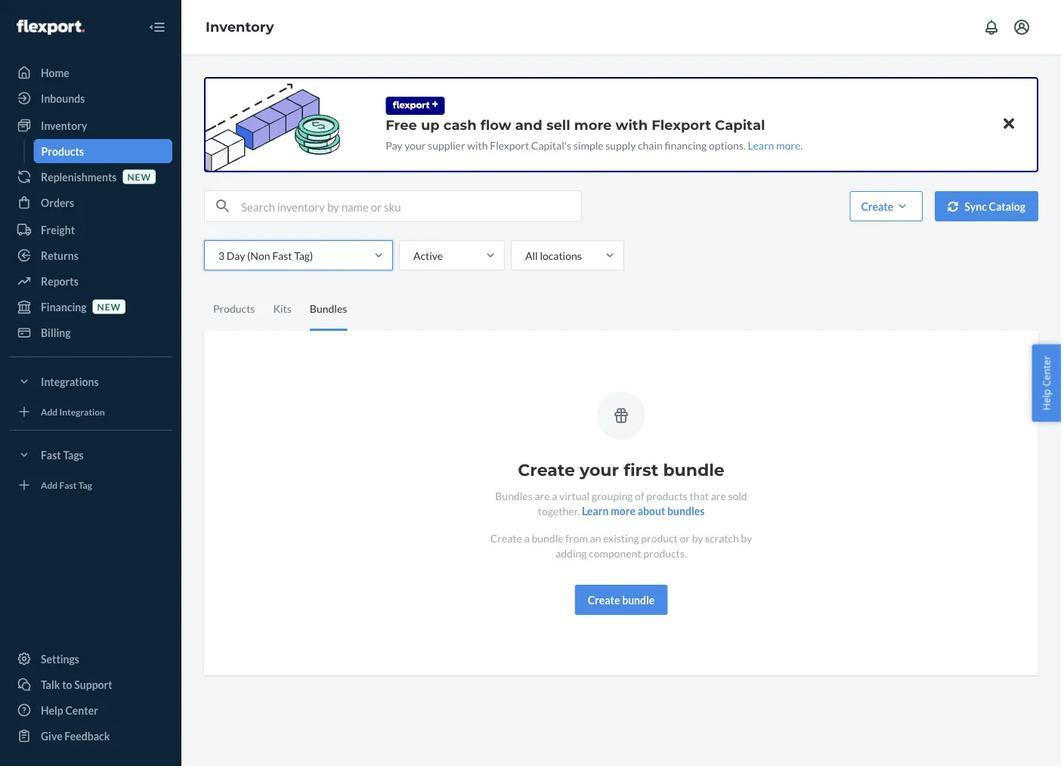 Task type: locate. For each thing, give the bounding box(es) containing it.
1 vertical spatial center
[[65, 705, 98, 717]]

1 vertical spatial add
[[41, 480, 58, 491]]

create button
[[850, 191, 924, 222]]

give
[[41, 730, 63, 743]]

learn down grouping
[[582, 505, 609, 518]]

1 horizontal spatial center
[[1040, 356, 1054, 387]]

0 vertical spatial learn
[[748, 139, 775, 152]]

1 vertical spatial bundle
[[532, 532, 564, 545]]

by right or
[[693, 532, 704, 545]]

1 vertical spatial flexport
[[490, 139, 530, 152]]

more down grouping
[[611, 505, 636, 518]]

create for create bundle
[[588, 594, 621, 607]]

new
[[127, 171, 151, 182], [97, 301, 121, 312]]

inbounds
[[41, 92, 85, 105]]

your up grouping
[[580, 460, 619, 481]]

1 vertical spatial help center
[[41, 705, 98, 717]]

settings link
[[9, 647, 172, 672]]

bundles inside bundles are a virtual grouping of products that are sold together.
[[496, 490, 533, 503]]

products left "kits"
[[213, 303, 255, 315]]

3 day (non fast tag)
[[219, 249, 313, 262]]

bundles
[[310, 303, 347, 315], [496, 490, 533, 503]]

more up simple
[[575, 116, 612, 133]]

0 horizontal spatial new
[[97, 301, 121, 312]]

flexport
[[652, 116, 712, 133], [490, 139, 530, 152]]

an
[[590, 532, 602, 545]]

create bundle
[[588, 594, 655, 607]]

bundles left virtual
[[496, 490, 533, 503]]

0 vertical spatial bundle
[[664, 460, 725, 481]]

your
[[405, 139, 426, 152], [580, 460, 619, 481]]

that
[[690, 490, 709, 503]]

1 horizontal spatial with
[[616, 116, 648, 133]]

1 vertical spatial learn
[[582, 505, 609, 518]]

0 horizontal spatial by
[[693, 532, 704, 545]]

pay
[[386, 139, 403, 152]]

1 horizontal spatial are
[[711, 490, 727, 503]]

fast left tag)
[[272, 249, 292, 262]]

fast left tags
[[41, 449, 61, 462]]

create
[[862, 200, 894, 213], [518, 460, 575, 481], [491, 532, 523, 545], [588, 594, 621, 607]]

inventory link
[[206, 19, 274, 35], [9, 113, 172, 138]]

a up together.
[[552, 490, 558, 503]]

inbounds link
[[9, 86, 172, 110]]

your right pay
[[405, 139, 426, 152]]

to
[[62, 679, 72, 692]]

1 horizontal spatial help center
[[1040, 356, 1054, 411]]

1 horizontal spatial flexport
[[652, 116, 712, 133]]

0 vertical spatial a
[[552, 490, 558, 503]]

a
[[552, 490, 558, 503], [525, 532, 530, 545]]

inventory
[[206, 19, 274, 35], [41, 119, 87, 132]]

1 horizontal spatial a
[[552, 490, 558, 503]]

1 horizontal spatial bundles
[[496, 490, 533, 503]]

new down reports link
[[97, 301, 121, 312]]

1 vertical spatial fast
[[41, 449, 61, 462]]

add integration
[[41, 406, 105, 417]]

create bundle link
[[575, 585, 668, 616]]

are left sold
[[711, 490, 727, 503]]

0 vertical spatial help center
[[1040, 356, 1054, 411]]

and
[[516, 116, 543, 133]]

0 vertical spatial help
[[1040, 390, 1054, 411]]

home
[[41, 66, 69, 79]]

0 horizontal spatial flexport
[[490, 139, 530, 152]]

new down products link
[[127, 171, 151, 182]]

bundle inside button
[[623, 594, 655, 607]]

0 horizontal spatial are
[[535, 490, 550, 503]]

bundle
[[664, 460, 725, 481], [532, 532, 564, 545], [623, 594, 655, 607]]

center inside 'link'
[[65, 705, 98, 717]]

day
[[227, 249, 245, 262]]

2 vertical spatial fast
[[59, 480, 77, 491]]

are up together.
[[535, 490, 550, 503]]

more inside button
[[611, 505, 636, 518]]

flexport up financing
[[652, 116, 712, 133]]

with down "cash"
[[468, 139, 488, 152]]

inventory inside inventory link
[[41, 119, 87, 132]]

0 vertical spatial your
[[405, 139, 426, 152]]

help center link
[[9, 699, 172, 723]]

bundles right "kits"
[[310, 303, 347, 315]]

fast left tag at the left bottom of page
[[59, 480, 77, 491]]

add integration link
[[9, 400, 172, 424]]

active
[[414, 249, 443, 262]]

center
[[1040, 356, 1054, 387], [65, 705, 98, 717]]

with up supply
[[616, 116, 648, 133]]

bundle up that on the bottom
[[664, 460, 725, 481]]

1 vertical spatial bundles
[[496, 490, 533, 503]]

1 horizontal spatial your
[[580, 460, 619, 481]]

0 horizontal spatial your
[[405, 139, 426, 152]]

from
[[566, 532, 588, 545]]

learn more about bundles button
[[582, 504, 705, 519]]

help
[[1040, 390, 1054, 411], [41, 705, 63, 717]]

cash
[[444, 116, 477, 133]]

capital
[[716, 116, 766, 133]]

0 horizontal spatial with
[[468, 139, 488, 152]]

more
[[575, 116, 612, 133], [777, 139, 801, 152], [611, 505, 636, 518]]

0 vertical spatial fast
[[272, 249, 292, 262]]

1 vertical spatial with
[[468, 139, 488, 152]]

products up replenishments
[[41, 145, 84, 158]]

0 horizontal spatial help center
[[41, 705, 98, 717]]

all
[[526, 249, 538, 262]]

integrations button
[[9, 370, 172, 394]]

1 vertical spatial a
[[525, 532, 530, 545]]

flexport down flow
[[490, 139, 530, 152]]

1 vertical spatial new
[[97, 301, 121, 312]]

fast tags
[[41, 449, 84, 462]]

integrations
[[41, 376, 99, 388]]

0 horizontal spatial help
[[41, 705, 63, 717]]

learn
[[748, 139, 775, 152], [582, 505, 609, 518]]

0 vertical spatial products
[[41, 145, 84, 158]]

freight link
[[9, 218, 172, 242]]

1 horizontal spatial bundle
[[623, 594, 655, 607]]

2 vertical spatial more
[[611, 505, 636, 518]]

open account menu image
[[1014, 18, 1032, 36]]

1 vertical spatial help
[[41, 705, 63, 717]]

1 horizontal spatial new
[[127, 171, 151, 182]]

by right scratch at bottom
[[742, 532, 753, 545]]

add down the fast tags
[[41, 480, 58, 491]]

tags
[[63, 449, 84, 462]]

0 vertical spatial inventory
[[206, 19, 274, 35]]

add left integration
[[41, 406, 58, 417]]

1 by from the left
[[693, 532, 704, 545]]

bundle down component
[[623, 594, 655, 607]]

with
[[616, 116, 648, 133], [468, 139, 488, 152]]

sync alt image
[[949, 201, 959, 212]]

catalog
[[990, 200, 1026, 213]]

bundle up 'adding'
[[532, 532, 564, 545]]

a left from
[[525, 532, 530, 545]]

billing link
[[9, 321, 172, 345]]

1 vertical spatial inventory
[[41, 119, 87, 132]]

1 vertical spatial products
[[213, 303, 255, 315]]

create for create a bundle from an existing product or by scratch by adding component products.
[[491, 532, 523, 545]]

0 vertical spatial inventory link
[[206, 19, 274, 35]]

are
[[535, 490, 550, 503], [711, 490, 727, 503]]

tag
[[78, 480, 92, 491]]

create inside create a bundle from an existing product or by scratch by adding component products.
[[491, 532, 523, 545]]

0 vertical spatial center
[[1040, 356, 1054, 387]]

0 horizontal spatial bundles
[[310, 303, 347, 315]]

0 vertical spatial with
[[616, 116, 648, 133]]

0 horizontal spatial a
[[525, 532, 530, 545]]

1 horizontal spatial learn
[[748, 139, 775, 152]]

0 horizontal spatial learn
[[582, 505, 609, 518]]

a inside create a bundle from an existing product or by scratch by adding component products.
[[525, 532, 530, 545]]

add
[[41, 406, 58, 417], [41, 480, 58, 491]]

options.
[[709, 139, 746, 152]]

0 horizontal spatial inventory
[[41, 119, 87, 132]]

2 add from the top
[[41, 480, 58, 491]]

(non
[[247, 249, 270, 262]]

0 vertical spatial bundles
[[310, 303, 347, 315]]

0 horizontal spatial center
[[65, 705, 98, 717]]

billing
[[41, 326, 71, 339]]

1 horizontal spatial by
[[742, 532, 753, 545]]

0 vertical spatial flexport
[[652, 116, 712, 133]]

learn more link
[[748, 139, 801, 152]]

0 horizontal spatial inventory link
[[9, 113, 172, 138]]

sync
[[965, 200, 988, 213]]

1 vertical spatial more
[[777, 139, 801, 152]]

add fast tag link
[[9, 473, 172, 498]]

1 are from the left
[[535, 490, 550, 503]]

add for add integration
[[41, 406, 58, 417]]

1 horizontal spatial help
[[1040, 390, 1054, 411]]

returns
[[41, 249, 79, 262]]

1 add from the top
[[41, 406, 58, 417]]

0 vertical spatial new
[[127, 171, 151, 182]]

fast inside fast tags dropdown button
[[41, 449, 61, 462]]

learn down capital
[[748, 139, 775, 152]]

fast
[[272, 249, 292, 262], [41, 449, 61, 462], [59, 480, 77, 491]]

learn more about bundles
[[582, 505, 705, 518]]

more right options.
[[777, 139, 801, 152]]

0 vertical spatial add
[[41, 406, 58, 417]]

open notifications image
[[983, 18, 1001, 36]]

sell
[[547, 116, 571, 133]]

new for financing
[[97, 301, 121, 312]]

2 vertical spatial bundle
[[623, 594, 655, 607]]

settings
[[41, 653, 79, 666]]

your inside the free up cash flow and sell more with flexport capital pay your supplier with flexport capital's simple supply chain financing options. learn more .
[[405, 139, 426, 152]]

products link
[[34, 139, 172, 163]]

help center
[[1040, 356, 1054, 411], [41, 705, 98, 717]]

1 horizontal spatial inventory
[[206, 19, 274, 35]]

help center button
[[1033, 345, 1062, 422]]

0 horizontal spatial bundle
[[532, 532, 564, 545]]



Task type: vqa. For each thing, say whether or not it's contained in the screenshot.
center in the 'link'
yes



Task type: describe. For each thing, give the bounding box(es) containing it.
talk to support button
[[9, 673, 172, 697]]

bundle inside create a bundle from an existing product or by scratch by adding component products.
[[532, 532, 564, 545]]

bundles for bundles are a virtual grouping of products that are sold together.
[[496, 490, 533, 503]]

adding
[[556, 547, 587, 560]]

orders
[[41, 196, 74, 209]]

up
[[421, 116, 440, 133]]

new for replenishments
[[127, 171, 151, 182]]

2 are from the left
[[711, 490, 727, 503]]

scratch
[[706, 532, 740, 545]]

free up cash flow and sell more with flexport capital pay your supplier with flexport capital's simple supply chain financing options. learn more .
[[386, 116, 803, 152]]

talk
[[41, 679, 60, 692]]

simple
[[574, 139, 604, 152]]

about
[[638, 505, 666, 518]]

existing
[[604, 532, 640, 545]]

close image
[[1004, 115, 1015, 133]]

home link
[[9, 61, 172, 85]]

fast tags button
[[9, 443, 172, 467]]

bundles are a virtual grouping of products that are sold together.
[[496, 490, 748, 518]]

create for create your first bundle
[[518, 460, 575, 481]]

reports
[[41, 275, 79, 288]]

1 horizontal spatial products
[[213, 303, 255, 315]]

3
[[219, 249, 225, 262]]

add fast tag
[[41, 480, 92, 491]]

fast inside add fast tag link
[[59, 480, 77, 491]]

0 horizontal spatial products
[[41, 145, 84, 158]]

feedback
[[65, 730, 110, 743]]

orders link
[[9, 191, 172, 215]]

1 vertical spatial your
[[580, 460, 619, 481]]

products.
[[644, 547, 687, 560]]

help center inside 'link'
[[41, 705, 98, 717]]

integration
[[59, 406, 105, 417]]

supply
[[606, 139, 636, 152]]

kits
[[273, 303, 292, 315]]

sync catalog button
[[936, 191, 1039, 222]]

bundles for bundles
[[310, 303, 347, 315]]

flow
[[481, 116, 512, 133]]

of
[[635, 490, 645, 503]]

close navigation image
[[148, 18, 166, 36]]

2 by from the left
[[742, 532, 753, 545]]

a inside bundles are a virtual grouping of products that are sold together.
[[552, 490, 558, 503]]

flexport logo image
[[17, 20, 85, 35]]

add for add fast tag
[[41, 480, 58, 491]]

tag)
[[294, 249, 313, 262]]

0 vertical spatial more
[[575, 116, 612, 133]]

chain
[[638, 139, 663, 152]]

financing
[[41, 301, 87, 314]]

together.
[[538, 505, 580, 518]]

financing
[[665, 139, 707, 152]]

1 vertical spatial inventory link
[[9, 113, 172, 138]]

replenishments
[[41, 171, 117, 183]]

reports link
[[9, 269, 172, 293]]

free
[[386, 116, 417, 133]]

locations
[[540, 249, 582, 262]]

2 horizontal spatial bundle
[[664, 460, 725, 481]]

product
[[642, 532, 678, 545]]

create for create
[[862, 200, 894, 213]]

returns link
[[9, 244, 172, 268]]

center inside button
[[1040, 356, 1054, 387]]

sync catalog
[[965, 200, 1026, 213]]

create your first bundle
[[518, 460, 725, 481]]

.
[[801, 139, 803, 152]]

first
[[624, 460, 659, 481]]

freight
[[41, 224, 75, 236]]

grouping
[[592, 490, 633, 503]]

all locations
[[526, 249, 582, 262]]

virtual
[[560, 490, 590, 503]]

capital's
[[532, 139, 572, 152]]

talk to support
[[41, 679, 112, 692]]

bundles
[[668, 505, 705, 518]]

help inside help center button
[[1040, 390, 1054, 411]]

give feedback
[[41, 730, 110, 743]]

support
[[74, 679, 112, 692]]

help inside help center 'link'
[[41, 705, 63, 717]]

supplier
[[428, 139, 466, 152]]

1 horizontal spatial inventory link
[[206, 19, 274, 35]]

create bundle button
[[575, 585, 668, 616]]

component
[[589, 547, 642, 560]]

learn inside button
[[582, 505, 609, 518]]

give feedback button
[[9, 725, 172, 749]]

sold
[[729, 490, 748, 503]]

create a bundle from an existing product or by scratch by adding component products.
[[491, 532, 753, 560]]

help center inside button
[[1040, 356, 1054, 411]]

learn inside the free up cash flow and sell more with flexport capital pay your supplier with flexport capital's simple supply chain financing options. learn more .
[[748, 139, 775, 152]]

or
[[680, 532, 691, 545]]

products
[[647, 490, 688, 503]]

Search inventory by name or sku text field
[[241, 191, 582, 222]]



